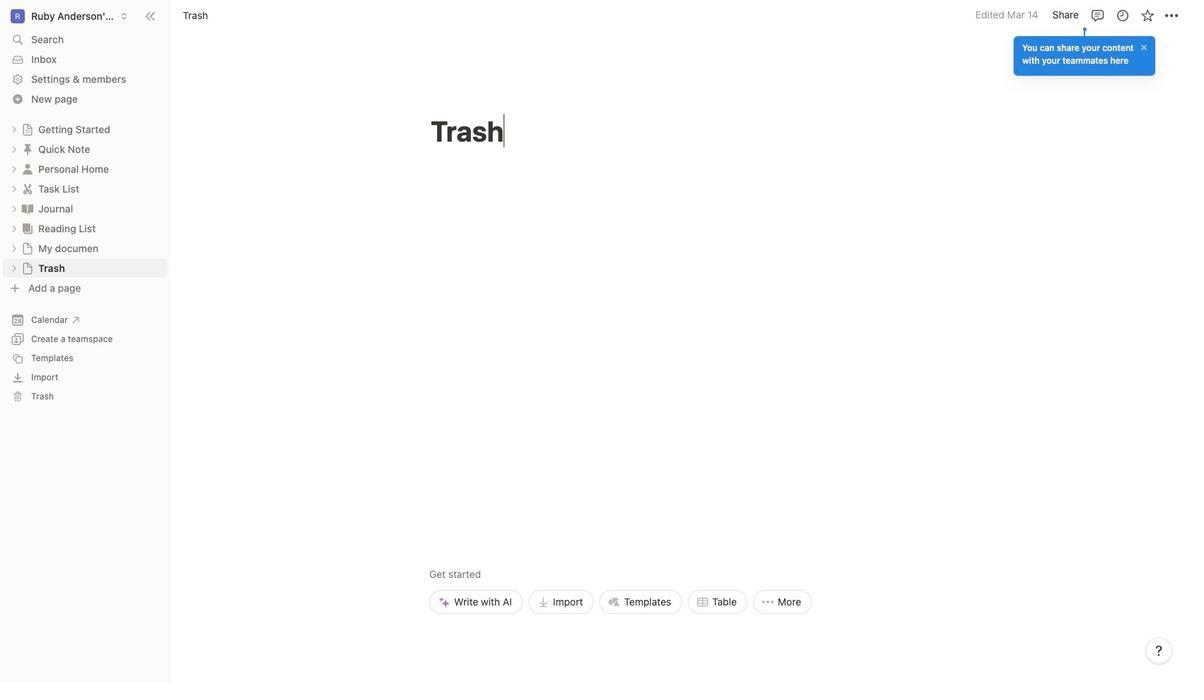 Task type: describe. For each thing, give the bounding box(es) containing it.
updates image
[[1116, 8, 1130, 22]]

1 open image from the top
[[10, 145, 18, 153]]

favorite image
[[1141, 8, 1155, 22]]

2 open image from the top
[[10, 185, 18, 193]]

close sidebar image
[[145, 10, 156, 22]]

3 open image from the top
[[10, 224, 18, 233]]



Task type: vqa. For each thing, say whether or not it's contained in the screenshot.
Close sidebar "image"
yes



Task type: locate. For each thing, give the bounding box(es) containing it.
2 open image from the top
[[10, 165, 18, 173]]

change page icon image
[[21, 123, 34, 136], [21, 142, 35, 156], [21, 162, 35, 176], [21, 182, 35, 196], [21, 202, 35, 216], [21, 222, 35, 236], [21, 242, 34, 255], [21, 262, 34, 275]]

1 open image from the top
[[10, 125, 18, 134]]

comments image
[[1091, 8, 1105, 22]]

0 vertical spatial open image
[[10, 145, 18, 153]]

4 open image from the top
[[10, 244, 18, 253]]

5 open image from the top
[[10, 264, 18, 273]]

open image
[[10, 125, 18, 134], [10, 185, 18, 193], [10, 224, 18, 233], [10, 244, 18, 253], [10, 264, 18, 273]]

3 open image from the top
[[10, 205, 18, 213]]

2 vertical spatial open image
[[10, 205, 18, 213]]

menu
[[430, 469, 812, 615]]

1 vertical spatial open image
[[10, 165, 18, 173]]

open image
[[10, 145, 18, 153], [10, 165, 18, 173], [10, 205, 18, 213]]



